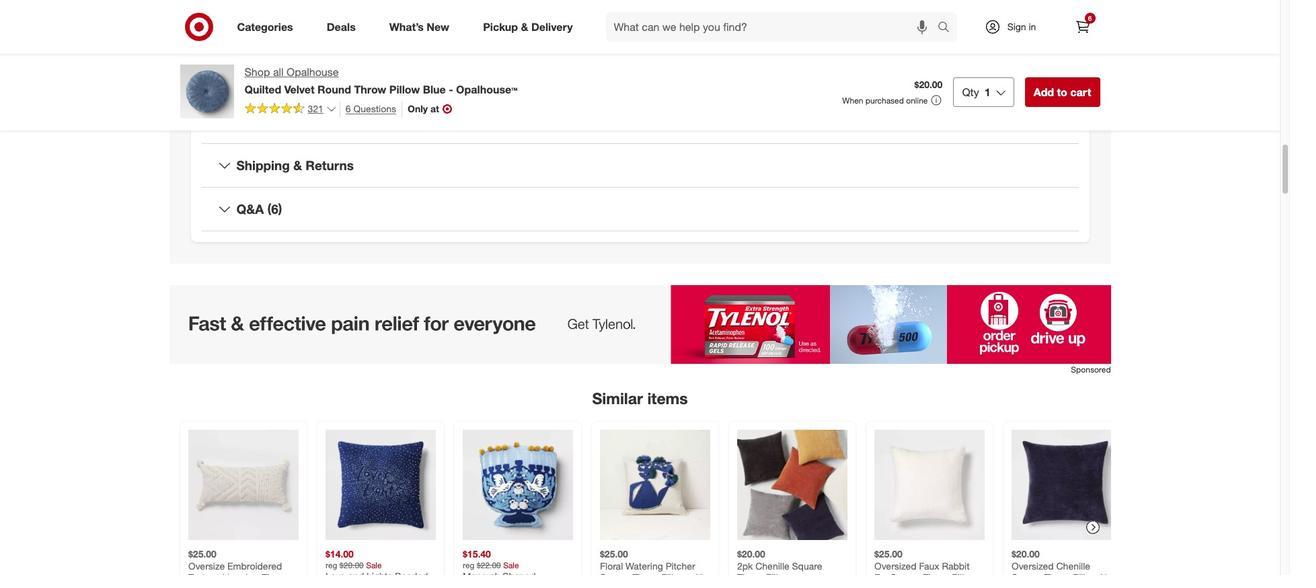 Task type: vqa. For each thing, say whether or not it's contained in the screenshot.


Task type: describe. For each thing, give the bounding box(es) containing it.
embroidered
[[227, 560, 282, 571]]

square inside the $25.00 floral watering pitcher square throw pillow wit
[[600, 572, 630, 575]]

menorah shaped embroidered throw pillow blue - threshold™ image
[[463, 430, 573, 540]]

6 for 6
[[1088, 14, 1092, 22]]

when purchased online
[[843, 95, 928, 106]]

1 horizontal spatial this
[[827, 68, 844, 80]]

delivery
[[531, 20, 573, 33]]

categories link
[[226, 12, 310, 42]]

your up place
[[900, 41, 918, 53]]

qty 1
[[962, 85, 991, 99]]

sign in
[[1008, 21, 1036, 32]]

$20.00 for $20.00 oversized chenille square throw pillow nav
[[1012, 548, 1040, 559]]

oversized faux rabbit fur square throw pillow cream - threshold™ image
[[874, 430, 985, 540]]

throw inside $20.00 2pk chenille square throw pillows
[[737, 572, 763, 575]]

pitcher
[[666, 560, 695, 571]]

items
[[648, 389, 688, 408]]

sale for $14.00
[[366, 560, 382, 570]]

secures
[[363, 22, 396, 34]]

$20.00 oversized chenille square throw pillow nav
[[1012, 548, 1121, 575]]

remind
[[803, 55, 832, 66]]

0 horizontal spatial this
[[663, 41, 680, 53]]

when
[[843, 95, 864, 106]]

$25.00 for floral
[[600, 548, 628, 559]]

q&a
[[236, 201, 264, 217]]

all
[[273, 65, 284, 79]]

yet
[[785, 68, 798, 80]]

as up stories
[[1013, 41, 1022, 53]]

& for pickup
[[521, 20, 528, 33]]

2pk
[[737, 560, 753, 571]]

returns
[[306, 158, 354, 173]]

$25.00 for oversize
[[188, 548, 216, 559]]

been.
[[943, 55, 967, 66]]

throw inside $20.00 oversized chenille square throw pillow nav
[[1044, 572, 1070, 575]]

1
[[985, 85, 991, 99]]

reg for $15.40
[[463, 560, 474, 570]]

spaces
[[821, 41, 851, 53]]

create
[[792, 41, 818, 53]]

& for shipping
[[293, 158, 302, 173]]

only
[[408, 103, 428, 115]]

321 link
[[245, 101, 337, 118]]

321
[[308, 103, 324, 115]]

pillow​
[[389, 83, 420, 96]]

cart
[[1071, 85, 1092, 99]]

$14.00
[[325, 548, 353, 559]]

oversized for $20.00
[[1012, 560, 1054, 571]]

0 horizontal spatial to
[[801, 68, 809, 80]]

categories
[[237, 20, 293, 33]]

bold
[[866, 41, 885, 53]]

add to cart
[[1034, 85, 1092, 99]]

sale for $15.40
[[503, 560, 519, 570]]

of
[[852, 55, 861, 66]]

everywhere
[[694, 68, 742, 80]]

$20.00 inside $14.00 reg $20.00 sale
[[339, 560, 364, 570]]

round
[[318, 83, 351, 96]]

stories
[[1009, 55, 1037, 66]]

search button
[[931, 12, 964, 44]]

square inside $20.00 2pk chenille square throw pillows
[[792, 560, 822, 571]]

inspired
[[1025, 41, 1059, 53]]

in
[[1029, 21, 1036, 32]]

house.
[[713, 41, 741, 53]]

rabbit
[[942, 560, 970, 571]]

search
[[931, 21, 964, 35]]

closure
[[302, 22, 332, 34]]

6 for 6 questions
[[346, 103, 351, 114]]

advertisement region
[[169, 285, 1111, 364]]

spirit.
[[921, 41, 944, 53]]

as up of
[[854, 41, 864, 53]]

sewn
[[250, 22, 274, 34]]

pickup & delivery
[[483, 20, 573, 33]]

deals
[[327, 20, 356, 33]]

6 questions link
[[340, 101, 396, 117]]

$15.40 reg $22.00 sale
[[463, 548, 519, 570]]

sign in link
[[973, 12, 1057, 42]]

go.
[[811, 68, 824, 80]]

shipping & returns button
[[202, 144, 1079, 187]]

q&a (6) button
[[202, 188, 1079, 231]]

neatly
[[335, 22, 360, 34]]

every
[[863, 55, 886, 66]]

what's new link
[[378, 12, 466, 42]]

pickup & delivery link
[[472, 12, 590, 42]]

pieces
[[753, 55, 781, 66]]

velvet
[[284, 83, 315, 96]]

where
[[744, 41, 771, 53]]

place
[[889, 55, 912, 66]]

q&a (6)
[[236, 201, 282, 217]]

insert
[[415, 22, 439, 34]]



Task type: locate. For each thing, give the bounding box(es) containing it.
what's
[[389, 20, 424, 33]]

only at
[[408, 103, 439, 115]]

to inside "button"
[[1057, 85, 1068, 99]]

to down inspired
[[1040, 55, 1048, 66]]

6 inside the 6 questions link
[[346, 103, 351, 114]]

$22.00
[[477, 560, 501, 570]]

to right add
[[1057, 85, 1068, 99]]

oversized inside $25.00 oversized faux rabbit fur square throw pillo
[[874, 560, 916, 571]]

oversized
[[874, 560, 916, 571], [1012, 560, 1054, 571]]

deals link
[[315, 12, 373, 42]]

throw inside the $25.00 floral watering pitcher square throw pillow wit
[[633, 572, 659, 575]]

you up that
[[774, 41, 789, 53]]

sale inside $15.40 reg $22.00 sale
[[503, 560, 519, 570]]

the
[[399, 22, 412, 34]]

collect
[[947, 41, 976, 53]]

0 horizontal spatial $25.00
[[188, 548, 216, 559]]

6 link
[[1068, 12, 1098, 42]]

inspire
[[663, 68, 691, 80]]

1 vertical spatial &
[[293, 158, 302, 173]]

what's new
[[389, 20, 450, 33]]

2 vertical spatial to
[[1057, 85, 1068, 99]]

2 sale from the left
[[503, 560, 519, 570]]

to
[[1040, 55, 1048, 66], [801, 68, 809, 80], [1057, 85, 1068, 99]]

chenille inside $20.00 oversized chenille square throw pillow nav
[[1056, 560, 1090, 571]]

& inside shipping & returns dropdown button
[[293, 158, 302, 173]]

chenille
[[755, 560, 789, 571], [1056, 560, 1090, 571]]

0 horizontal spatial oversized
[[874, 560, 916, 571]]

this right go.
[[827, 68, 844, 80]]

square
[[792, 560, 822, 571], [600, 572, 630, 575], [890, 572, 921, 575], [1012, 572, 1042, 575]]

1 horizontal spatial sale
[[503, 560, 519, 570]]

& inside the pickup & delivery link
[[521, 20, 528, 33]]

1 horizontal spatial you
[[774, 41, 789, 53]]

your up dreams.
[[693, 41, 711, 53]]

chenille inside $20.00 2pk chenille square throw pillows
[[755, 560, 789, 571]]

is up inspire
[[683, 41, 690, 53]]

2 chenille from the left
[[1056, 560, 1090, 571]]

lumbar
[[227, 572, 259, 575]]

$25.00
[[188, 548, 216, 559], [600, 548, 628, 559], [874, 548, 902, 559]]

throw inside $25.00 oversized faux rabbit fur square throw pillo
[[923, 572, 949, 575]]

1 vertical spatial 6
[[346, 103, 351, 114]]

What can we help you find? suggestions appear below search field
[[606, 12, 941, 42]]

floral watering pitcher square throw pillow with tassels blue - opalhouse™ designed with jungalow™ image
[[600, 430, 710, 540]]

faux
[[919, 560, 939, 571]]

reg inside $15.40 reg $22.00 sale
[[463, 560, 474, 570]]

& right pickup
[[521, 20, 528, 33]]

$20.00 inside $20.00 oversized chenille square throw pillow nav
[[1012, 548, 1040, 559]]

sponsored
[[1071, 364, 1111, 374]]

similar items
[[592, 389, 688, 408]]

have
[[763, 68, 783, 80]]

1 horizontal spatial &
[[521, 20, 528, 33]]

0 vertical spatial 6
[[1088, 14, 1092, 22]]

$25.00 oversized faux rabbit fur square throw pillo
[[874, 548, 976, 575]]

1 horizontal spatial oversized
[[1012, 560, 1054, 571]]

oversized for $25.00
[[874, 560, 916, 571]]

0 vertical spatial this
[[663, 41, 680, 53]]

sewn seam closure neatly secures the insert
[[250, 22, 439, 34]]

qty
[[962, 85, 979, 99]]

2 oversized from the left
[[1012, 560, 1054, 571]]

2 reg from the left
[[463, 560, 474, 570]]

$20.00
[[915, 79, 943, 90], [737, 548, 765, 559], [1012, 548, 1040, 559], [339, 560, 364, 570]]

6 questions
[[346, 103, 396, 114]]

3 $25.00 from the left
[[874, 548, 902, 559]]

throw
[[354, 83, 386, 96], [633, 572, 659, 575], [737, 572, 763, 575], [923, 572, 949, 575], [1044, 572, 1070, 575]]

your
[[693, 41, 711, 53], [900, 41, 918, 53], [675, 55, 694, 66]]

1 vertical spatial you
[[835, 55, 850, 66]]

pickup
[[483, 20, 518, 33]]

opalhouse.
[[856, 68, 904, 80]]

new
[[427, 20, 450, 33]]

0 vertical spatial &
[[521, 20, 528, 33]]

textured
[[188, 572, 224, 575]]

shop
[[245, 65, 270, 79]]

questions
[[354, 103, 396, 114]]

2pk chenille square throw pillows - threshold™ image
[[737, 430, 847, 540]]

1 horizontal spatial is
[[847, 68, 854, 80]]

shipping & returns
[[236, 158, 354, 173]]

reg
[[325, 560, 337, 570], [463, 560, 474, 570]]

0 horizontal spatial reg
[[325, 560, 337, 570]]

1 reg from the left
[[325, 560, 337, 570]]

similar items region
[[169, 285, 1130, 575]]

$25.00 inside $25.00 oversize embroidered textured lumbar thro
[[188, 548, 216, 559]]

watering
[[625, 560, 663, 571]]

$20.00 for $20.00
[[915, 79, 943, 90]]

0 horizontal spatial pillow
[[661, 572, 686, 575]]

1 horizontal spatial to
[[1040, 55, 1048, 66]]

quilted
[[245, 83, 281, 96]]

$20.00 inside $20.00 2pk chenille square throw pillows
[[737, 548, 765, 559]]

1 chenille from the left
[[755, 560, 789, 571]]

add
[[1034, 85, 1054, 99]]

shop all opalhouse quilted velvet round throw pillow​ blue - opalhouse™
[[245, 65, 518, 96]]

this is your house. where you create spaces as bold as your spirit. collect objects as inspired as your dreams. find pieces that remind you of every place you've been. discover stories to inspire everywhere you have yet to go. this is opalhouse.
[[663, 41, 1059, 80]]

discover
[[970, 55, 1006, 66]]

1 horizontal spatial $25.00
[[600, 548, 628, 559]]

at
[[431, 103, 439, 115]]

square inside $25.00 oversized faux rabbit fur square throw pillo
[[890, 572, 921, 575]]

$20.00 for $20.00 2pk chenille square throw pillows 
[[737, 548, 765, 559]]

image of quilted velvet round throw pillow​ blue - opalhouse™ image
[[180, 65, 234, 118]]

your up inspire
[[675, 55, 694, 66]]

you've
[[914, 55, 941, 66]]

1 oversized from the left
[[874, 560, 916, 571]]

1 sale from the left
[[366, 560, 382, 570]]

is down of
[[847, 68, 854, 80]]

$25.00 up fur
[[874, 548, 902, 559]]

0 horizontal spatial sale
[[366, 560, 382, 570]]

0 vertical spatial to
[[1040, 55, 1048, 66]]

2 $25.00 from the left
[[600, 548, 628, 559]]

floral
[[600, 560, 623, 571]]

chenille for pillows
[[755, 560, 789, 571]]

you
[[774, 41, 789, 53], [835, 55, 850, 66], [745, 68, 760, 80]]

that
[[784, 55, 800, 66]]

this
[[663, 41, 680, 53], [827, 68, 844, 80]]

1 horizontal spatial pillow
[[1073, 572, 1098, 575]]

you down find
[[745, 68, 760, 80]]

add to cart button
[[1025, 77, 1100, 107]]

reg down $15.40
[[463, 560, 474, 570]]

this up inspire
[[663, 41, 680, 53]]

pillows
[[766, 572, 795, 575]]

$15.40
[[463, 548, 491, 559]]

$14.00 reg $20.00 sale
[[325, 548, 382, 570]]

0 horizontal spatial &
[[293, 158, 302, 173]]

$20.00 2pk chenille square throw pillows 
[[737, 548, 822, 575]]

pillow inside $20.00 oversized chenille square throw pillow nav
[[1073, 572, 1098, 575]]

as up place
[[888, 41, 897, 53]]

seam
[[276, 22, 299, 34]]

6 inside 6 link
[[1088, 14, 1092, 22]]

$25.00 inside the $25.00 floral watering pitcher square throw pillow wit
[[600, 548, 628, 559]]

2 vertical spatial you
[[745, 68, 760, 80]]

2 horizontal spatial you
[[835, 55, 850, 66]]

oversized inside $20.00 oversized chenille square throw pillow nav
[[1012, 560, 1054, 571]]

reg down the $14.00
[[325, 560, 337, 570]]

oversize embroidered textured lumbar throw pillow cream - opalhouse™ image
[[188, 430, 298, 540]]

2 horizontal spatial $25.00
[[874, 548, 902, 559]]

as
[[854, 41, 864, 53], [888, 41, 897, 53], [1013, 41, 1022, 53], [663, 55, 673, 66]]

sale
[[366, 560, 382, 570], [503, 560, 519, 570]]

0 horizontal spatial you
[[745, 68, 760, 80]]

pillow inside the $25.00 floral watering pitcher square throw pillow wit
[[661, 572, 686, 575]]

0 vertical spatial you
[[774, 41, 789, 53]]

1 horizontal spatial reg
[[463, 560, 474, 570]]

is
[[683, 41, 690, 53], [847, 68, 854, 80]]

0 vertical spatial is
[[683, 41, 690, 53]]

0 horizontal spatial 6
[[346, 103, 351, 114]]

as up inspire
[[663, 55, 673, 66]]

6
[[1088, 14, 1092, 22], [346, 103, 351, 114]]

6 right in
[[1088, 14, 1092, 22]]

(6)
[[268, 201, 282, 217]]

sign
[[1008, 21, 1026, 32]]

1 horizontal spatial chenille
[[1056, 560, 1090, 571]]

oversized chenille square throw pillow navy - threshold™ image
[[1012, 430, 1122, 540]]

$25.00 up oversize
[[188, 548, 216, 559]]

chenille for pillow
[[1056, 560, 1090, 571]]

shipping
[[236, 158, 290, 173]]

you left of
[[835, 55, 850, 66]]

online
[[906, 95, 928, 106]]

reg inside $14.00 reg $20.00 sale
[[325, 560, 337, 570]]

throw inside shop all opalhouse quilted velvet round throw pillow​ blue - opalhouse™
[[354, 83, 386, 96]]

0 horizontal spatial is
[[683, 41, 690, 53]]

1 $25.00 from the left
[[188, 548, 216, 559]]

& left returns
[[293, 158, 302, 173]]

2 pillow from the left
[[1073, 572, 1098, 575]]

1 vertical spatial to
[[801, 68, 809, 80]]

blue
[[423, 83, 446, 96]]

$25.00 oversize embroidered textured lumbar thro
[[188, 548, 288, 575]]

square inside $20.00 oversized chenille square throw pillow nav
[[1012, 572, 1042, 575]]

oversize
[[188, 560, 224, 571]]

-
[[449, 83, 453, 96]]

$25.00 inside $25.00 oversized faux rabbit fur square throw pillo
[[874, 548, 902, 559]]

1 vertical spatial this
[[827, 68, 844, 80]]

2 horizontal spatial to
[[1057, 85, 1068, 99]]

to right yet
[[801, 68, 809, 80]]

$25.00 for oversized
[[874, 548, 902, 559]]

1 pillow from the left
[[661, 572, 686, 575]]

sale inside $14.00 reg $20.00 sale
[[366, 560, 382, 570]]

0 horizontal spatial chenille
[[755, 560, 789, 571]]

opalhouse
[[287, 65, 339, 79]]

reg for $14.00
[[325, 560, 337, 570]]

1 vertical spatial is
[[847, 68, 854, 80]]

objects
[[979, 41, 1010, 53]]

6 down round
[[346, 103, 351, 114]]

$25.00 up floral
[[600, 548, 628, 559]]

love and lights beaded square throw pillow dark blue - threshold™ image
[[325, 430, 436, 540]]

find
[[733, 55, 751, 66]]

1 horizontal spatial 6
[[1088, 14, 1092, 22]]



